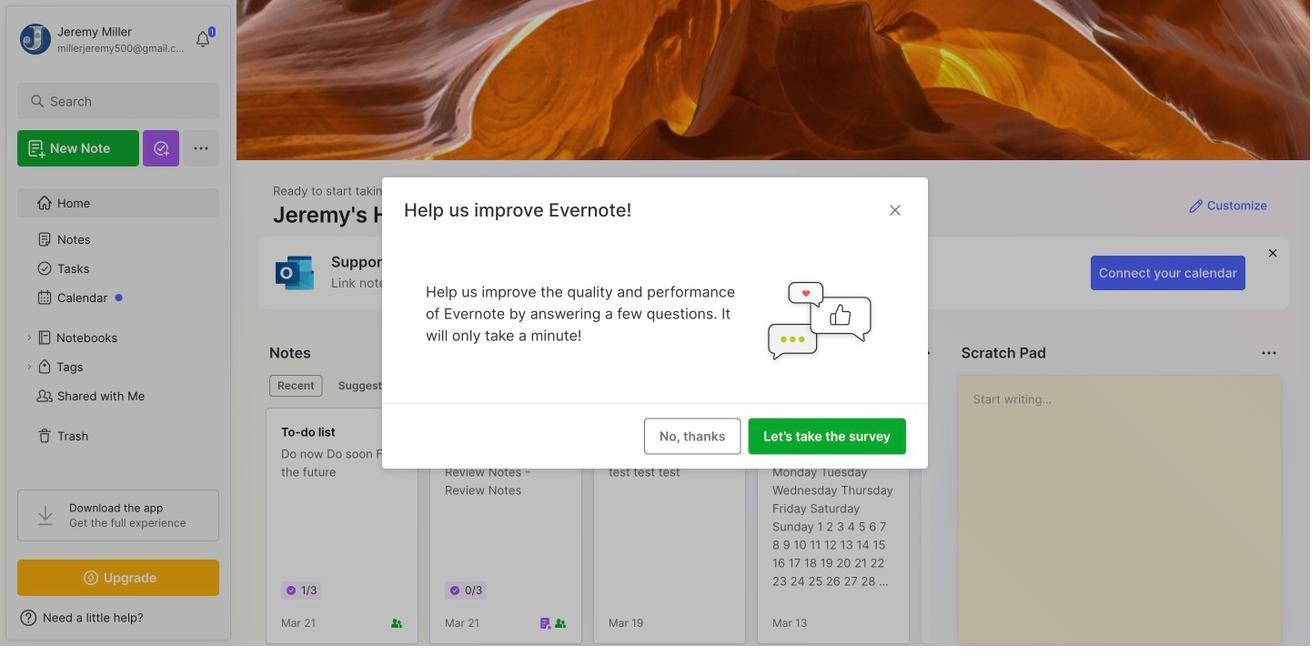 Task type: vqa. For each thing, say whether or not it's contained in the screenshot.
'size'
no



Task type: describe. For each thing, give the bounding box(es) containing it.
main element
[[0, 0, 237, 646]]

expand notebooks image
[[24, 332, 35, 343]]

1 tab from the left
[[269, 375, 323, 397]]

tree inside main element
[[6, 177, 230, 473]]

Search text field
[[50, 93, 195, 110]]



Task type: locate. For each thing, give the bounding box(es) containing it.
expand tags image
[[24, 361, 35, 372]]

none search field inside main element
[[50, 90, 195, 112]]

Start writing… text field
[[973, 376, 1280, 629]]

close survey modal image
[[885, 199, 906, 221]]

0 horizontal spatial tab
[[269, 375, 323, 397]]

dialog
[[382, 177, 928, 469]]

None search field
[[50, 90, 195, 112]]

tab list
[[269, 375, 929, 397]]

tree
[[6, 177, 230, 473]]

2 tab from the left
[[330, 375, 404, 397]]

1 horizontal spatial tab
[[330, 375, 404, 397]]

row group
[[266, 408, 1310, 646]]

tab
[[269, 375, 323, 397], [330, 375, 404, 397]]



